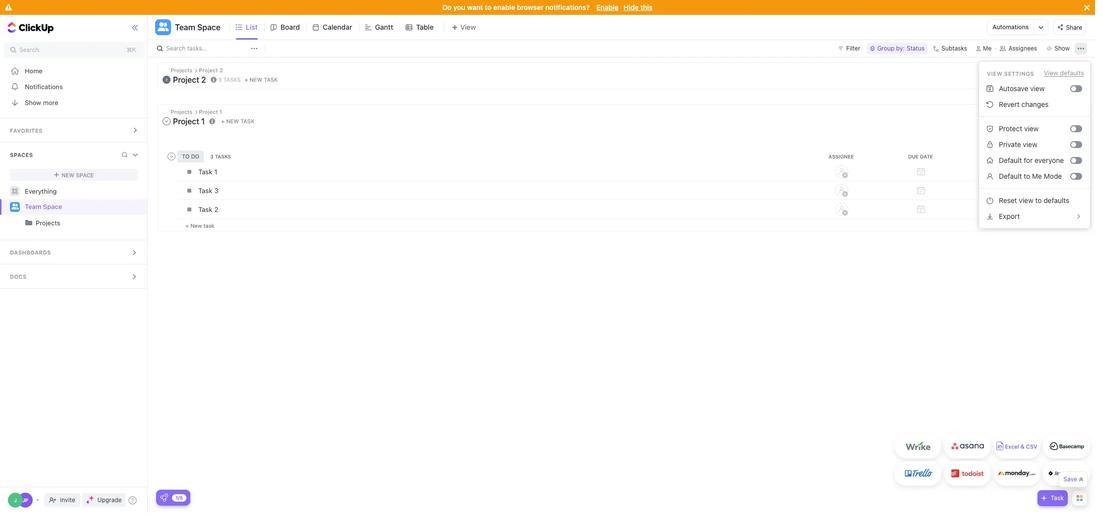 Task type: describe. For each thing, give the bounding box(es) containing it.
sidebar navigation
[[0, 15, 148, 514]]

changes
[[1022, 100, 1049, 109]]

gantt link
[[375, 15, 397, 40]]

share
[[1067, 24, 1083, 31]]

view for view defaults
[[1044, 69, 1059, 77]]

reset view to defaults button
[[984, 193, 1087, 209]]

2 vertical spatial hide
[[1039, 111, 1052, 118]]

team for the team space link
[[25, 203, 41, 211]]

1 vertical spatial hide
[[1039, 70, 1052, 76]]

this
[[641, 3, 653, 11]]

do you want to enable browser notifications? enable hide this
[[443, 3, 653, 11]]

2 hide closed from the top
[[1039, 111, 1075, 118]]

view settings
[[987, 70, 1035, 77]]

notifications link
[[0, 79, 148, 95]]

team space button
[[171, 16, 221, 38]]

calendar
[[323, 23, 352, 31]]

view for autosave
[[1031, 84, 1045, 93]]

export
[[999, 212, 1020, 221]]

export button
[[984, 209, 1087, 225]]

mode
[[1044, 172, 1063, 181]]

revert changes button
[[984, 97, 1087, 113]]

dashboards
[[10, 249, 51, 256]]

to inside button
[[1036, 196, 1042, 205]]

csv
[[1027, 444, 1038, 451]]

autosave view button
[[984, 81, 1071, 97]]

1 vertical spatial space
[[76, 172, 94, 178]]

notifications?
[[546, 3, 590, 11]]

do
[[443, 3, 452, 11]]

new down ‎task 2
[[191, 222, 202, 229]]

0 vertical spatial to
[[485, 3, 492, 11]]

team space for the team space link
[[25, 203, 62, 211]]

3 tasks + new task
[[218, 76, 278, 83]]

defaults inside button
[[1044, 196, 1070, 205]]

‎task 2 link
[[196, 201, 800, 218]]

view for view settings
[[987, 70, 1003, 77]]

new space
[[62, 172, 94, 178]]

export button
[[984, 209, 1087, 225]]

show more
[[25, 98, 58, 106]]

home link
[[0, 63, 148, 79]]

share button
[[1054, 19, 1087, 35]]

reset
[[999, 196, 1018, 205]]

search for search
[[19, 46, 39, 54]]

⌘k
[[127, 46, 136, 54]]

task 3 link
[[196, 182, 800, 199]]

task inside the 3 tasks + new task
[[264, 77, 278, 83]]

view defaults
[[1044, 69, 1085, 77]]

1
[[214, 168, 217, 176]]

automations
[[993, 23, 1029, 31]]

autosave view
[[999, 84, 1045, 93]]

board
[[281, 23, 300, 31]]

hide closed button for the bottommost list info image
[[1029, 109, 1078, 119]]

gantt
[[375, 23, 393, 31]]

list
[[246, 23, 258, 31]]

onboarding checklist button image
[[160, 494, 168, 502]]

tasks...
[[187, 45, 207, 52]]

excel
[[1006, 444, 1020, 451]]

‎task 2
[[198, 206, 218, 214]]

favorites
[[10, 127, 42, 134]]

task for task
[[1051, 495, 1064, 502]]

team for team space button
[[175, 23, 195, 32]]

excel & csv link
[[994, 434, 1041, 459]]

enable
[[493, 3, 515, 11]]

upgrade link
[[82, 494, 126, 508]]

‎task 1 link
[[196, 163, 800, 180]]

autosave
[[999, 84, 1029, 93]]

excel & csv
[[1006, 444, 1038, 451]]

everything link
[[0, 184, 148, 199]]

default
[[999, 172, 1022, 181]]

reset view to defaults
[[999, 196, 1070, 205]]

user group image
[[11, 204, 19, 210]]

revert changes
[[999, 100, 1049, 109]]

favorites button
[[0, 119, 148, 142]]

assignees
[[1009, 45, 1038, 52]]

2
[[214, 206, 218, 214]]

me inside default to me mode "button"
[[1033, 172, 1043, 181]]



Task type: locate. For each thing, give the bounding box(es) containing it.
1 closed from the top
[[1053, 70, 1075, 76]]

new up the 'everything' link
[[62, 172, 74, 178]]

revert
[[999, 100, 1020, 109]]

team up search tasks...
[[175, 23, 195, 32]]

everything
[[25, 187, 57, 195]]

1 hide closed button from the top
[[1029, 68, 1078, 78]]

1 vertical spatial defaults
[[1044, 196, 1070, 205]]

1 horizontal spatial task
[[1051, 495, 1064, 502]]

2 projects link from the left
[[36, 215, 139, 231]]

1 vertical spatial hide closed button
[[1029, 109, 1078, 119]]

notifications
[[25, 83, 63, 91]]

table link
[[416, 15, 438, 40]]

task down save
[[1051, 495, 1064, 502]]

me left mode
[[1033, 172, 1043, 181]]

me button
[[973, 43, 996, 55]]

hide closed
[[1039, 70, 1075, 76], [1039, 111, 1075, 118]]

1 vertical spatial team
[[25, 203, 41, 211]]

invite
[[60, 497, 75, 504]]

2 closed from the top
[[1053, 111, 1075, 118]]

1 vertical spatial to
[[1024, 172, 1031, 181]]

1 vertical spatial closed
[[1053, 111, 1075, 118]]

space for team space button
[[197, 23, 221, 32]]

space up the search tasks... text field
[[197, 23, 221, 32]]

projects
[[36, 219, 60, 227]]

onboarding checklist button element
[[160, 494, 168, 502]]

1 ‎task from the top
[[198, 168, 213, 176]]

0 vertical spatial 3
[[218, 76, 222, 83]]

0 vertical spatial team
[[175, 23, 195, 32]]

1 horizontal spatial view
[[1044, 69, 1059, 77]]

task inside 'link'
[[198, 187, 213, 195]]

to up export button
[[1036, 196, 1042, 205]]

hide left this
[[624, 3, 639, 11]]

closed down view defaults
[[1053, 111, 1075, 118]]

browser
[[517, 3, 544, 11]]

list info image
[[211, 77, 216, 83], [209, 118, 215, 124]]

automations button
[[988, 20, 1034, 35]]

‎task left 2
[[198, 206, 213, 214]]

hide
[[624, 3, 639, 11], [1039, 70, 1052, 76], [1039, 111, 1052, 118]]

&
[[1021, 444, 1025, 451]]

team space inside "sidebar" navigation
[[25, 203, 62, 211]]

1 vertical spatial task
[[1051, 495, 1064, 502]]

2 ‎task from the top
[[198, 206, 213, 214]]

defaults down share
[[1061, 69, 1085, 77]]

1 horizontal spatial task
[[241, 118, 255, 124]]

0 horizontal spatial to
[[485, 3, 492, 11]]

space up projects
[[43, 203, 62, 211]]

defaults down mode
[[1044, 196, 1070, 205]]

2 horizontal spatial space
[[197, 23, 221, 32]]

search for search tasks...
[[166, 45, 186, 52]]

me inside me button
[[984, 45, 992, 52]]

1 horizontal spatial space
[[76, 172, 94, 178]]

hide closed up autosave view 'button'
[[1039, 70, 1075, 76]]

team space inside button
[[175, 23, 221, 32]]

hide down "changes"
[[1039, 111, 1052, 118]]

0 horizontal spatial space
[[43, 203, 62, 211]]

0 vertical spatial space
[[197, 23, 221, 32]]

0 vertical spatial team space
[[175, 23, 221, 32]]

1 horizontal spatial me
[[1033, 172, 1043, 181]]

1 vertical spatial +
[[221, 118, 225, 124]]

2 vertical spatial to
[[1036, 196, 1042, 205]]

you
[[454, 3, 465, 11]]

table
[[416, 23, 434, 31]]

1 horizontal spatial + new task
[[221, 118, 255, 124]]

home
[[25, 67, 43, 75]]

0 horizontal spatial team space
[[25, 203, 62, 211]]

1/5
[[176, 495, 183, 501]]

1 horizontal spatial to
[[1024, 172, 1031, 181]]

1 vertical spatial team space
[[25, 203, 62, 211]]

projects link
[[1, 215, 139, 231], [36, 215, 139, 231]]

task down ‎task 1
[[198, 187, 213, 195]]

0 vertical spatial + new task
[[221, 118, 255, 124]]

0 vertical spatial hide closed button
[[1029, 68, 1078, 78]]

hide up autosave view 'button'
[[1039, 70, 1052, 76]]

settings
[[1005, 70, 1035, 77]]

hide closed button for the top list info image
[[1029, 68, 1078, 78]]

task
[[264, 77, 278, 83], [241, 118, 255, 124], [204, 222, 215, 229]]

+ new task down ‎task 2
[[185, 222, 215, 229]]

view
[[1044, 69, 1059, 77], [987, 70, 1003, 77]]

space
[[197, 23, 221, 32], [76, 172, 94, 178], [43, 203, 62, 211]]

hide closed button
[[1029, 68, 1078, 78], [1029, 109, 1078, 119]]

‎task left 1
[[198, 168, 213, 176]]

view inside 'button'
[[1031, 84, 1045, 93]]

3 up 2
[[214, 187, 219, 195]]

space for the team space link
[[43, 203, 62, 211]]

team
[[175, 23, 195, 32], [25, 203, 41, 211]]

1 vertical spatial view
[[1019, 196, 1034, 205]]

0 horizontal spatial task
[[198, 187, 213, 195]]

task
[[198, 187, 213, 195], [1051, 495, 1064, 502]]

0 horizontal spatial team
[[25, 203, 41, 211]]

1 horizontal spatial team
[[175, 23, 195, 32]]

me
[[984, 45, 992, 52], [1033, 172, 1043, 181]]

hide closed down "changes"
[[1039, 111, 1075, 118]]

hide closed button down "changes"
[[1029, 109, 1078, 119]]

to
[[485, 3, 492, 11], [1024, 172, 1031, 181], [1036, 196, 1042, 205]]

2 vertical spatial space
[[43, 203, 62, 211]]

more
[[43, 98, 58, 106]]

team inside "sidebar" navigation
[[25, 203, 41, 211]]

0 vertical spatial list info image
[[211, 77, 216, 83]]

2 horizontal spatial task
[[264, 77, 278, 83]]

1 vertical spatial hide closed
[[1039, 111, 1075, 118]]

default to me mode button
[[984, 169, 1071, 185]]

view up 'autosave'
[[987, 70, 1003, 77]]

search up home
[[19, 46, 39, 54]]

team inside button
[[175, 23, 195, 32]]

0 vertical spatial hide
[[624, 3, 639, 11]]

1 horizontal spatial search
[[166, 45, 186, 52]]

new
[[250, 77, 262, 83], [226, 118, 239, 124], [62, 172, 74, 178], [191, 222, 202, 229]]

‎task
[[198, 168, 213, 176], [198, 206, 213, 214]]

to inside "button"
[[1024, 172, 1031, 181]]

task for task 3
[[198, 187, 213, 195]]

space up the 'everything' link
[[76, 172, 94, 178]]

0 horizontal spatial +
[[185, 222, 189, 229]]

me left the assignees button on the top of page
[[984, 45, 992, 52]]

3 left tasks
[[218, 76, 222, 83]]

docs
[[10, 274, 27, 280]]

1 vertical spatial 3
[[214, 187, 219, 195]]

list link
[[246, 15, 262, 40]]

1 vertical spatial + new task
[[185, 222, 215, 229]]

view inside button
[[1019, 196, 1034, 205]]

team space for team space button
[[175, 23, 221, 32]]

defaults
[[1061, 69, 1085, 77], [1044, 196, 1070, 205]]

0 vertical spatial defaults
[[1061, 69, 1085, 77]]

tasks
[[223, 76, 241, 83]]

to right want on the top left of page
[[485, 3, 492, 11]]

2 horizontal spatial to
[[1036, 196, 1042, 205]]

1 horizontal spatial team space
[[175, 23, 221, 32]]

1 vertical spatial task
[[241, 118, 255, 124]]

space inside button
[[197, 23, 221, 32]]

search inside "sidebar" navigation
[[19, 46, 39, 54]]

‎task for ‎task 1
[[198, 168, 213, 176]]

0 vertical spatial +
[[245, 77, 248, 83]]

+ new task
[[221, 118, 255, 124], [185, 222, 215, 229]]

+
[[245, 77, 248, 83], [221, 118, 225, 124], [185, 222, 189, 229]]

task down ‎task 2
[[204, 222, 215, 229]]

+ inside the 3 tasks + new task
[[245, 77, 248, 83]]

task down the 3 tasks + new task
[[241, 118, 255, 124]]

task 3
[[198, 187, 219, 195]]

search left tasks...
[[166, 45, 186, 52]]

show
[[25, 98, 41, 106]]

3
[[218, 76, 222, 83], [214, 187, 219, 195]]

view for reset
[[1019, 196, 1034, 205]]

2 vertical spatial +
[[185, 222, 189, 229]]

view up autosave view 'button'
[[1044, 69, 1059, 77]]

0 vertical spatial closed
[[1053, 70, 1075, 76]]

0 vertical spatial ‎task
[[198, 168, 213, 176]]

2 horizontal spatial +
[[245, 77, 248, 83]]

‎task for ‎task 2
[[198, 206, 213, 214]]

want
[[467, 3, 483, 11]]

1 vertical spatial ‎task
[[198, 206, 213, 214]]

new right tasks
[[250, 77, 262, 83]]

new inside "sidebar" navigation
[[62, 172, 74, 178]]

view defaults button
[[1044, 69, 1085, 77]]

‎task 1
[[198, 168, 217, 176]]

2 vertical spatial task
[[204, 222, 215, 229]]

0 horizontal spatial me
[[984, 45, 992, 52]]

closed up autosave view 'button'
[[1053, 70, 1075, 76]]

team space up tasks...
[[175, 23, 221, 32]]

to right default
[[1024, 172, 1031, 181]]

0 horizontal spatial view
[[987, 70, 1003, 77]]

0 vertical spatial view
[[1031, 84, 1045, 93]]

0 horizontal spatial task
[[204, 222, 215, 229]]

closed
[[1053, 70, 1075, 76], [1053, 111, 1075, 118]]

1 projects link from the left
[[1, 215, 139, 231]]

save
[[1064, 476, 1078, 484]]

view up "changes"
[[1031, 84, 1045, 93]]

0 vertical spatial task
[[264, 77, 278, 83]]

0 vertical spatial hide closed
[[1039, 70, 1075, 76]]

3 inside the 3 tasks + new task
[[218, 76, 222, 83]]

0 horizontal spatial + new task
[[185, 222, 215, 229]]

search
[[166, 45, 186, 52], [19, 46, 39, 54]]

search tasks...
[[166, 45, 207, 52]]

upgrade
[[97, 497, 122, 504]]

2 hide closed button from the top
[[1029, 109, 1078, 119]]

3 inside 'link'
[[214, 187, 219, 195]]

0 vertical spatial task
[[198, 187, 213, 195]]

1 vertical spatial me
[[1033, 172, 1043, 181]]

assignees button
[[996, 43, 1042, 55]]

0 vertical spatial me
[[984, 45, 992, 52]]

calendar link
[[323, 15, 356, 40]]

task right tasks
[[264, 77, 278, 83]]

hide closed button up autosave view 'button'
[[1029, 68, 1078, 78]]

team down everything
[[25, 203, 41, 211]]

+ new task down tasks
[[221, 118, 255, 124]]

new down tasks
[[226, 118, 239, 124]]

new inside the 3 tasks + new task
[[250, 77, 262, 83]]

1 vertical spatial list info image
[[209, 118, 215, 124]]

default to me mode
[[999, 172, 1063, 181]]

team space link
[[25, 199, 139, 215]]

view right reset
[[1019, 196, 1034, 205]]

1 hide closed from the top
[[1039, 70, 1075, 76]]

enable
[[597, 3, 619, 11]]

0 horizontal spatial search
[[19, 46, 39, 54]]

team space down everything
[[25, 203, 62, 211]]

view
[[1031, 84, 1045, 93], [1019, 196, 1034, 205]]

1 horizontal spatial +
[[221, 118, 225, 124]]

Search tasks... text field
[[166, 42, 248, 56]]

board link
[[281, 15, 304, 40]]

team space
[[175, 23, 221, 32], [25, 203, 62, 211]]



Task type: vqa. For each thing, say whether or not it's contained in the screenshot.
the Email Integration
no



